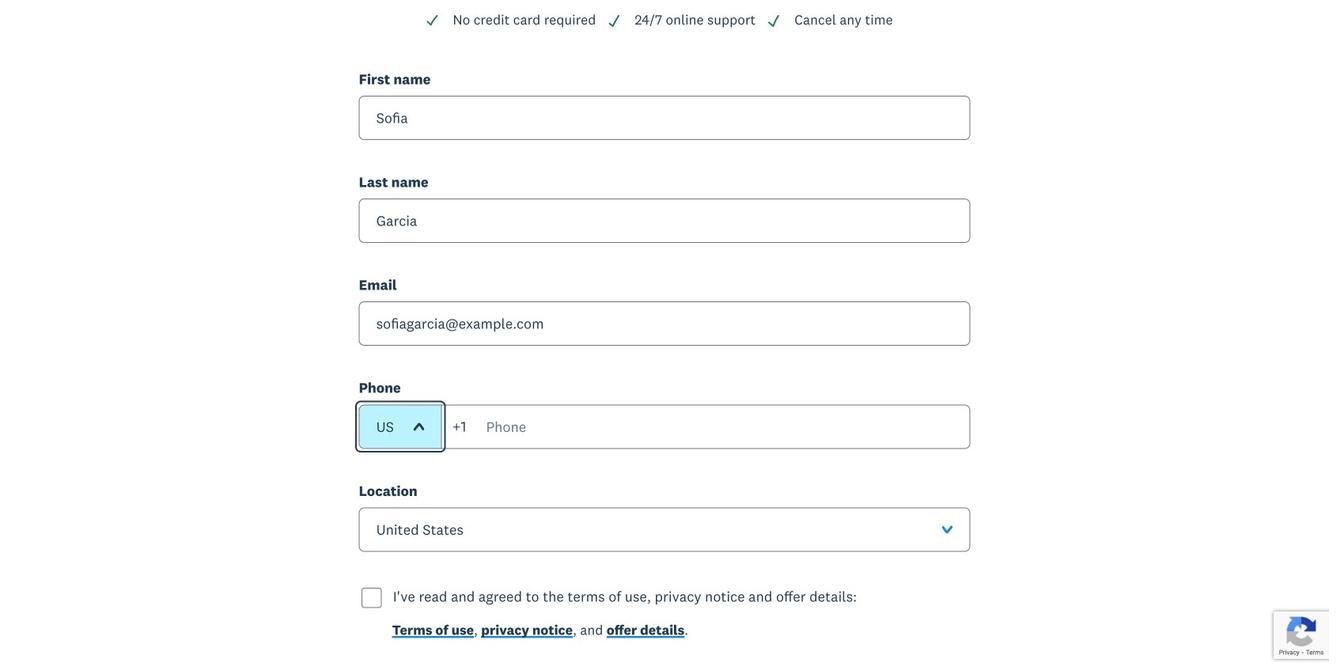 Task type: vqa. For each thing, say whether or not it's contained in the screenshot.
the A list of all an accounting practice's clients displays on a laptop. image
no



Task type: describe. For each thing, give the bounding box(es) containing it.
Last name text field
[[359, 199, 971, 243]]

Phone text field
[[441, 405, 971, 449]]

Email email field
[[359, 302, 971, 346]]

First name text field
[[359, 96, 971, 140]]



